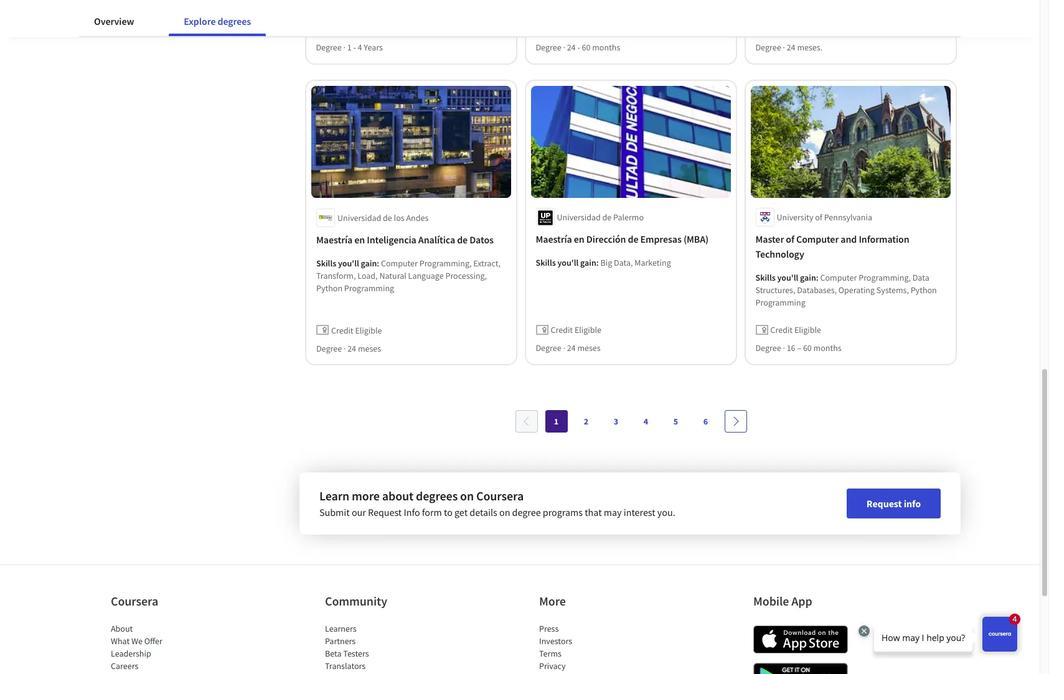 Task type: describe. For each thing, give the bounding box(es) containing it.
maestría en dirección de empresas (mba)
[[536, 233, 709, 246]]

credit for maestría en dirección de empresas (mba)
[[551, 325, 573, 336]]

privacy link
[[539, 661, 566, 672]]

beta testers link
[[325, 649, 369, 660]]

6 button
[[695, 411, 717, 433]]

empresas
[[641, 233, 682, 246]]

eligible for computer
[[795, 325, 822, 336]]

years
[[364, 42, 383, 53]]

: for master
[[817, 272, 819, 284]]

2
[[584, 416, 589, 427]]

databases,
[[798, 285, 838, 296]]

0 horizontal spatial 4
[[358, 42, 363, 53]]

degree · 16 – 60 months
[[756, 343, 842, 354]]

learners link
[[325, 624, 357, 635]]

degree
[[512, 507, 541, 519]]

request info
[[867, 498, 921, 510]]

explore
[[184, 15, 216, 27]]

learn
[[320, 489, 350, 504]]

marketing
[[635, 257, 672, 269]]

1 horizontal spatial skills
[[536, 257, 556, 269]]

programming inside computer programming, data structures, databases, operating systems, python programming
[[756, 297, 806, 308]]

skills you'll gain : for maestría
[[316, 257, 381, 269]]

more
[[539, 594, 566, 609]]

andes
[[406, 212, 429, 223]]

computer programming, extract, transform, load, natural language processing, python programming
[[316, 257, 501, 294]]

get it on google play image
[[754, 664, 848, 675]]

extract,
[[474, 257, 501, 269]]

master of computer and information technology
[[756, 233, 910, 261]]

computer programming, data structures, databases, operating systems, python programming
[[756, 272, 938, 308]]

investors link
[[539, 636, 573, 647]]

python inside computer programming, extract, transform, load, natural language processing, python programming
[[316, 282, 343, 294]]

4 inside button
[[644, 416, 649, 427]]

mobile
[[754, 594, 789, 609]]

programs
[[543, 507, 583, 519]]

–
[[798, 343, 802, 354]]

and
[[841, 233, 858, 246]]

degree · 24 - 60 months
[[536, 42, 621, 53]]

partners link
[[325, 636, 356, 647]]

(mba)
[[684, 233, 709, 246]]

de left los
[[383, 212, 392, 223]]

press link
[[539, 624, 559, 635]]

5 button
[[665, 411, 687, 433]]

los
[[394, 212, 405, 223]]

terms
[[539, 649, 562, 660]]

list for coursera
[[111, 623, 217, 675]]

months for degree · 24 - 60 months
[[593, 42, 621, 53]]

computer for master of computer and information technology
[[821, 272, 858, 284]]

request inside button
[[867, 498, 902, 510]]

data,
[[615, 257, 633, 269]]

computer for maestría en inteligencia analítica de datos
[[381, 257, 418, 269]]

degree · 24 meses.
[[756, 42, 823, 53]]

maestría for maestría en inteligencia analítica de datos
[[316, 233, 353, 246]]

master of computer and information technology link
[[756, 232, 946, 262]]

degrees inside button
[[218, 15, 251, 27]]

universidad de los andes
[[338, 212, 429, 223]]

maestría en inteligencia analítica de datos link
[[316, 232, 506, 247]]

interest
[[624, 507, 656, 519]]

processing,
[[446, 270, 487, 281]]

go to next page image
[[731, 417, 741, 427]]

1 horizontal spatial you'll
[[558, 257, 579, 269]]

privacy
[[539, 661, 566, 672]]

meses.
[[798, 42, 823, 53]]

learners partners beta testers translators
[[325, 624, 369, 672]]

1 inside button
[[554, 416, 559, 427]]

degree · 24 meses for dirección
[[536, 343, 601, 354]]

press
[[539, 624, 559, 635]]

of for university
[[816, 212, 823, 223]]

overview
[[94, 15, 134, 27]]

translators link
[[325, 661, 366, 672]]

leadership
[[111, 649, 151, 660]]

2 button
[[575, 411, 598, 433]]

submit
[[320, 507, 350, 519]]

you'll for maestría
[[338, 257, 359, 269]]

1 button
[[545, 411, 568, 433]]

language
[[408, 270, 444, 281]]

inteligencia
[[367, 233, 417, 246]]

info
[[404, 507, 420, 519]]

info
[[904, 498, 921, 510]]

technology
[[756, 248, 805, 261]]

overview button
[[79, 6, 149, 36]]

16
[[787, 343, 796, 354]]

coursera inside learn more about  degrees on coursera submit our request info form to get details on degree programs that may interest you.
[[477, 489, 524, 504]]

careers link
[[111, 661, 138, 672]]

computer inside master of computer and information technology
[[797, 233, 840, 246]]

gain for maestría
[[361, 257, 377, 269]]

- for 1
[[354, 42, 356, 53]]

what
[[111, 636, 130, 647]]

about
[[111, 624, 133, 635]]

our
[[352, 507, 366, 519]]

programming, for de
[[420, 257, 472, 269]]

list for more
[[539, 623, 645, 675]]

information
[[860, 233, 910, 246]]

mobile app
[[754, 594, 813, 609]]

credit eligible for dirección
[[551, 325, 602, 336]]

request info button
[[847, 489, 941, 519]]

maestría for maestría en dirección de empresas (mba)
[[536, 233, 573, 246]]

analítica
[[418, 233, 455, 246]]

meses for dirección
[[578, 343, 601, 354]]

degrees inside learn more about  degrees on coursera submit our request info form to get details on degree programs that may interest you.
[[416, 489, 458, 504]]

gain for master
[[801, 272, 817, 284]]

request inside learn more about  degrees on coursera submit our request info form to get details on degree programs that may interest you.
[[368, 507, 402, 519]]

credit for maestría en inteligencia analítica de datos
[[331, 325, 354, 336]]

eligible for dirección
[[575, 325, 602, 336]]

about what we offer leadership careers
[[111, 624, 162, 672]]

3 button
[[605, 411, 628, 433]]

about link
[[111, 624, 133, 635]]

skills you'll gain : for master
[[756, 272, 821, 284]]

you.
[[658, 507, 676, 519]]

0 vertical spatial on
[[460, 489, 474, 504]]



Task type: locate. For each thing, give the bounding box(es) containing it.
natural
[[380, 270, 407, 281]]

programming, inside computer programming, data structures, databases, operating systems, python programming
[[859, 272, 912, 284]]

tab list
[[79, 6, 286, 36]]

operating
[[839, 285, 876, 296]]

6
[[704, 416, 708, 427]]

universidad up inteligencia
[[338, 212, 381, 223]]

: left big
[[597, 257, 599, 269]]

2 horizontal spatial skills
[[756, 272, 776, 284]]

explore degrees button
[[169, 6, 266, 36]]

0 horizontal spatial credit
[[331, 325, 354, 336]]

gain
[[361, 257, 377, 269], [581, 257, 597, 269], [801, 272, 817, 284]]

0 vertical spatial programming
[[344, 282, 394, 294]]

0 horizontal spatial 60
[[582, 42, 591, 53]]

dirección
[[587, 233, 627, 246]]

0 horizontal spatial skills you'll gain :
[[316, 257, 381, 269]]

1 horizontal spatial meses
[[578, 343, 601, 354]]

learners
[[325, 624, 357, 635]]

1 horizontal spatial maestría
[[536, 233, 573, 246]]

1 horizontal spatial months
[[814, 343, 842, 354]]

2 list from the left
[[325, 623, 431, 675]]

1 left '2'
[[554, 416, 559, 427]]

4
[[358, 42, 363, 53], [644, 416, 649, 427]]

1 horizontal spatial programming,
[[859, 272, 912, 284]]

gain up databases,
[[801, 272, 817, 284]]

programming, up systems,
[[859, 272, 912, 284]]

universidad for dirección
[[558, 212, 601, 223]]

1 universidad from the left
[[338, 212, 381, 223]]

0 horizontal spatial maestría
[[316, 233, 353, 246]]

you'll left big
[[558, 257, 579, 269]]

1 vertical spatial degrees
[[416, 489, 458, 504]]

you'll up transform,
[[338, 257, 359, 269]]

0 vertical spatial months
[[593, 42, 621, 53]]

0 horizontal spatial you'll
[[338, 257, 359, 269]]

1 vertical spatial coursera
[[111, 594, 158, 609]]

computer inside computer programming, data structures, databases, operating systems, python programming
[[821, 272, 858, 284]]

1 horizontal spatial 1
[[554, 416, 559, 427]]

3 credit from the left
[[771, 325, 793, 336]]

careers
[[111, 661, 138, 672]]

list containing learners
[[325, 623, 431, 675]]

0 horizontal spatial meses
[[358, 343, 381, 354]]

1 horizontal spatial :
[[597, 257, 599, 269]]

programming down load,
[[344, 282, 394, 294]]

: for maestría
[[377, 257, 379, 269]]

of up technology in the top right of the page
[[787, 233, 795, 246]]

skills you'll gain : up transform,
[[316, 257, 381, 269]]

computer
[[797, 233, 840, 246], [381, 257, 418, 269], [821, 272, 858, 284]]

maestría up transform,
[[316, 233, 353, 246]]

1 horizontal spatial credit eligible
[[551, 325, 602, 336]]

0 horizontal spatial on
[[460, 489, 474, 504]]

: up databases,
[[817, 272, 819, 284]]

programming inside computer programming, extract, transform, load, natural language processing, python programming
[[344, 282, 394, 294]]

of inside master of computer and information technology
[[787, 233, 795, 246]]

big
[[601, 257, 613, 269]]

de left "datos"
[[457, 233, 468, 246]]

0 horizontal spatial credit eligible
[[331, 325, 382, 336]]

2 horizontal spatial eligible
[[795, 325, 822, 336]]

1 horizontal spatial on
[[500, 507, 510, 519]]

1 horizontal spatial programming
[[756, 297, 806, 308]]

skills you'll gain : up "structures,"
[[756, 272, 821, 284]]

terms link
[[539, 649, 562, 660]]

1 horizontal spatial python
[[911, 285, 938, 296]]

0 horizontal spatial eligible
[[355, 325, 382, 336]]

on
[[460, 489, 474, 504], [500, 507, 510, 519]]

learn more about  degrees on coursera submit our request info form to get details on degree programs that may interest you.
[[320, 489, 676, 519]]

programming, up "language"
[[420, 257, 472, 269]]

universidad de palermo
[[558, 212, 644, 223]]

2 meses from the left
[[578, 343, 601, 354]]

0 horizontal spatial python
[[316, 282, 343, 294]]

1 vertical spatial on
[[500, 507, 510, 519]]

meses for inteligencia
[[358, 343, 381, 354]]

1 meses from the left
[[358, 343, 381, 354]]

60 for –
[[804, 343, 812, 354]]

0 horizontal spatial :
[[377, 257, 379, 269]]

1 vertical spatial 1
[[554, 416, 559, 427]]

1 vertical spatial 60
[[804, 343, 812, 354]]

2 horizontal spatial :
[[817, 272, 819, 284]]

1 horizontal spatial eligible
[[575, 325, 602, 336]]

2 horizontal spatial gain
[[801, 272, 817, 284]]

en for dirección
[[575, 233, 585, 246]]

datos
[[470, 233, 494, 246]]

1 horizontal spatial en
[[575, 233, 585, 246]]

python inside computer programming, data structures, databases, operating systems, python programming
[[911, 285, 938, 296]]

we
[[131, 636, 143, 647]]

may
[[604, 507, 622, 519]]

list containing about
[[111, 623, 217, 675]]

degrees right explore
[[218, 15, 251, 27]]

testers
[[343, 649, 369, 660]]

2 horizontal spatial credit eligible
[[771, 325, 822, 336]]

of for master
[[787, 233, 795, 246]]

credit eligible for computer
[[771, 325, 822, 336]]

details
[[470, 507, 498, 519]]

0 vertical spatial coursera
[[477, 489, 524, 504]]

3 eligible from the left
[[795, 325, 822, 336]]

beta
[[325, 649, 342, 660]]

0 vertical spatial 1
[[348, 42, 352, 53]]

0 horizontal spatial universidad
[[338, 212, 381, 223]]

2 horizontal spatial you'll
[[778, 272, 799, 284]]

request down 'about'
[[368, 507, 402, 519]]

investors
[[539, 636, 573, 647]]

3 credit eligible from the left
[[771, 325, 822, 336]]

1 vertical spatial 4
[[644, 416, 649, 427]]

0 vertical spatial computer
[[797, 233, 840, 246]]

credit for master of computer and information technology
[[771, 325, 793, 336]]

skills for maestría en inteligencia analítica de datos
[[316, 257, 337, 269]]

explore degrees
[[184, 15, 251, 27]]

2 vertical spatial computer
[[821, 272, 858, 284]]

24
[[568, 42, 576, 53], [787, 42, 796, 53], [348, 343, 356, 354], [568, 343, 576, 354]]

transform,
[[316, 270, 356, 281]]

maestría en dirección de empresas (mba) link
[[536, 232, 726, 247]]

1
[[348, 42, 352, 53], [554, 416, 559, 427]]

skills right extract,
[[536, 257, 556, 269]]

leadership link
[[111, 649, 151, 660]]

get
[[455, 507, 468, 519]]

de down palermo
[[629, 233, 639, 246]]

universidad up dirección
[[558, 212, 601, 223]]

0 horizontal spatial en
[[355, 233, 365, 246]]

1 credit eligible from the left
[[331, 325, 382, 336]]

programming, for information
[[859, 272, 912, 284]]

to
[[444, 507, 453, 519]]

1 vertical spatial programming
[[756, 297, 806, 308]]

eligible for inteligencia
[[355, 325, 382, 336]]

load,
[[358, 270, 378, 281]]

coursera up about
[[111, 594, 158, 609]]

1 horizontal spatial coursera
[[477, 489, 524, 504]]

on right the details
[[500, 507, 510, 519]]

de left palermo
[[603, 212, 612, 223]]

that
[[585, 507, 602, 519]]

1 horizontal spatial credit
[[551, 325, 573, 336]]

1 list from the left
[[111, 623, 217, 675]]

1 vertical spatial months
[[814, 343, 842, 354]]

python down the data
[[911, 285, 938, 296]]

list for community
[[325, 623, 431, 675]]

universidad
[[338, 212, 381, 223], [558, 212, 601, 223]]

pennsylvania
[[825, 212, 873, 223]]

maestría
[[316, 233, 353, 246], [536, 233, 573, 246]]

1 horizontal spatial 4
[[644, 416, 649, 427]]

- for 24
[[578, 42, 581, 53]]

you'll for master
[[778, 272, 799, 284]]

2 eligible from the left
[[575, 325, 602, 336]]

2 - from the left
[[578, 42, 581, 53]]

1 horizontal spatial gain
[[581, 257, 597, 269]]

1 horizontal spatial skills you'll gain :
[[756, 272, 821, 284]]

you'll up "structures,"
[[778, 272, 799, 284]]

1 degree · 24 meses from the left
[[316, 343, 381, 354]]

60
[[582, 42, 591, 53], [804, 343, 812, 354]]

1 horizontal spatial of
[[816, 212, 823, 223]]

structures,
[[756, 285, 796, 296]]

more
[[352, 489, 380, 504]]

1 vertical spatial skills you'll gain :
[[756, 272, 821, 284]]

0 horizontal spatial programming
[[344, 282, 394, 294]]

1 credit from the left
[[331, 325, 354, 336]]

skills up transform,
[[316, 257, 337, 269]]

degree · 24 meses
[[316, 343, 381, 354], [536, 343, 601, 354]]

credit
[[331, 325, 354, 336], [551, 325, 573, 336], [771, 325, 793, 336]]

skills
[[316, 257, 337, 269], [536, 257, 556, 269], [756, 272, 776, 284]]

press investors terms privacy
[[539, 624, 573, 672]]

0 horizontal spatial list
[[111, 623, 217, 675]]

skills you'll gain :
[[316, 257, 381, 269], [756, 272, 821, 284]]

1 - from the left
[[354, 42, 356, 53]]

list
[[111, 623, 217, 675], [325, 623, 431, 675], [539, 623, 645, 675]]

computer up natural
[[381, 257, 418, 269]]

2 credit eligible from the left
[[551, 325, 602, 336]]

0 vertical spatial of
[[816, 212, 823, 223]]

0 vertical spatial degrees
[[218, 15, 251, 27]]

months for degree · 16 – 60 months
[[814, 343, 842, 354]]

form
[[422, 507, 442, 519]]

universidad for inteligencia
[[338, 212, 381, 223]]

tab list containing overview
[[79, 6, 286, 36]]

master
[[756, 233, 785, 246]]

1 vertical spatial programming,
[[859, 272, 912, 284]]

gain up load,
[[361, 257, 377, 269]]

meses
[[358, 343, 381, 354], [578, 343, 601, 354]]

2 maestría from the left
[[536, 233, 573, 246]]

what we offer link
[[111, 636, 162, 647]]

0 horizontal spatial 1
[[348, 42, 352, 53]]

0 horizontal spatial request
[[368, 507, 402, 519]]

request left info
[[867, 498, 902, 510]]

university of pennsylvania
[[777, 212, 873, 223]]

en for inteligencia
[[355, 233, 365, 246]]

1 eligible from the left
[[355, 325, 382, 336]]

computer down university of pennsylvania
[[797, 233, 840, 246]]

list containing press
[[539, 623, 645, 675]]

skills up "structures,"
[[756, 272, 776, 284]]

of
[[816, 212, 823, 223], [787, 233, 795, 246]]

2 en from the left
[[575, 233, 585, 246]]

2 degree · 24 meses from the left
[[536, 343, 601, 354]]

0 vertical spatial 60
[[582, 42, 591, 53]]

2 universidad from the left
[[558, 212, 601, 223]]

1 en from the left
[[355, 233, 365, 246]]

de
[[383, 212, 392, 223], [603, 212, 612, 223], [457, 233, 468, 246], [629, 233, 639, 246]]

maestría down universidad de palermo
[[536, 233, 573, 246]]

gain left big
[[581, 257, 597, 269]]

en left dirección
[[575, 233, 585, 246]]

0 horizontal spatial -
[[354, 42, 356, 53]]

of right university
[[816, 212, 823, 223]]

data
[[913, 272, 930, 284]]

university
[[777, 212, 814, 223]]

programming, inside computer programming, extract, transform, load, natural language processing, python programming
[[420, 257, 472, 269]]

offer
[[144, 636, 162, 647]]

0 horizontal spatial of
[[787, 233, 795, 246]]

: up load,
[[377, 257, 379, 269]]

1 horizontal spatial degrees
[[416, 489, 458, 504]]

2 horizontal spatial credit
[[771, 325, 793, 336]]

about
[[382, 489, 414, 504]]

1 horizontal spatial 60
[[804, 343, 812, 354]]

skills for master of computer and information technology
[[756, 272, 776, 284]]

credit eligible
[[331, 325, 382, 336], [551, 325, 602, 336], [771, 325, 822, 336]]

1 horizontal spatial universidad
[[558, 212, 601, 223]]

translators
[[325, 661, 366, 672]]

3 list from the left
[[539, 623, 645, 675]]

1 horizontal spatial list
[[325, 623, 431, 675]]

en
[[355, 233, 365, 246], [575, 233, 585, 246]]

computer up operating
[[821, 272, 858, 284]]

1 left years
[[348, 42, 352, 53]]

0 horizontal spatial months
[[593, 42, 621, 53]]

2 credit from the left
[[551, 325, 573, 336]]

eligible
[[355, 325, 382, 336], [575, 325, 602, 336], [795, 325, 822, 336]]

4 right 3 button
[[644, 416, 649, 427]]

0 horizontal spatial skills
[[316, 257, 337, 269]]

en down universidad de los andes
[[355, 233, 365, 246]]

1 horizontal spatial -
[[578, 42, 581, 53]]

0 horizontal spatial degrees
[[218, 15, 251, 27]]

degrees up form
[[416, 489, 458, 504]]

0 horizontal spatial coursera
[[111, 594, 158, 609]]

:
[[377, 257, 379, 269], [597, 257, 599, 269], [817, 272, 819, 284]]

0 vertical spatial 4
[[358, 42, 363, 53]]

0 horizontal spatial programming,
[[420, 257, 472, 269]]

download on the app store image
[[754, 626, 848, 654]]

1 maestría from the left
[[316, 233, 353, 246]]

1 vertical spatial of
[[787, 233, 795, 246]]

0 vertical spatial programming,
[[420, 257, 472, 269]]

python down transform,
[[316, 282, 343, 294]]

programming,
[[420, 257, 472, 269], [859, 272, 912, 284]]

coursera up the details
[[477, 489, 524, 504]]

programming down "structures,"
[[756, 297, 806, 308]]

0 horizontal spatial degree · 24 meses
[[316, 343, 381, 354]]

credit eligible for inteligencia
[[331, 325, 382, 336]]

app
[[792, 594, 813, 609]]

1 vertical spatial computer
[[381, 257, 418, 269]]

systems,
[[877, 285, 910, 296]]

0 horizontal spatial gain
[[361, 257, 377, 269]]

1 horizontal spatial degree · 24 meses
[[536, 343, 601, 354]]

1 horizontal spatial request
[[867, 498, 902, 510]]

60 for -
[[582, 42, 591, 53]]

partners
[[325, 636, 356, 647]]

community
[[325, 594, 387, 609]]

on up "get"
[[460, 489, 474, 504]]

5
[[674, 416, 678, 427]]

degree · 24 meses for inteligencia
[[316, 343, 381, 354]]

0 vertical spatial skills you'll gain :
[[316, 257, 381, 269]]

4 left years
[[358, 42, 363, 53]]

computer inside computer programming, extract, transform, load, natural language processing, python programming
[[381, 257, 418, 269]]

2 horizontal spatial list
[[539, 623, 645, 675]]

skills you'll gain : big data, marketing
[[536, 257, 672, 269]]



Task type: vqa. For each thing, say whether or not it's contained in the screenshot.
download on the app store image
yes



